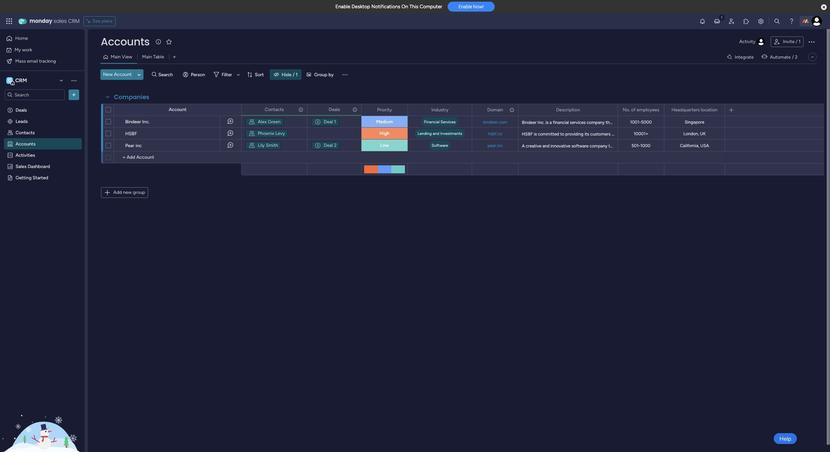 Task type: locate. For each thing, give the bounding box(es) containing it.
2 main from the left
[[142, 54, 152, 60]]

0 vertical spatial 2
[[795, 54, 798, 60]]

builds
[[618, 143, 629, 148]]

/ inside button
[[796, 39, 798, 44]]

0 vertical spatial of
[[631, 107, 636, 113]]

0 horizontal spatial column information image
[[298, 107, 304, 112]]

1 vertical spatial account
[[169, 107, 186, 112]]

hsbf up a
[[522, 132, 533, 137]]

2 right automate
[[795, 54, 798, 60]]

inc.
[[142, 119, 150, 125], [538, 120, 545, 125]]

column information image
[[298, 107, 304, 112], [352, 107, 358, 112]]

/ right automate
[[792, 54, 794, 60]]

my
[[15, 47, 21, 53]]

notifications image
[[699, 18, 706, 25]]

1 horizontal spatial services
[[706, 120, 722, 125]]

/ right invite in the right top of the page
[[796, 39, 798, 44]]

deal 2 element
[[312, 142, 340, 149]]

svg image
[[249, 130, 255, 137], [314, 142, 321, 149]]

contacts up green at the top left of page
[[265, 107, 284, 112]]

0 vertical spatial svg image
[[249, 130, 255, 137]]

1 vertical spatial with
[[710, 143, 719, 148]]

a left financial
[[550, 120, 552, 125]]

2
[[795, 54, 798, 60], [334, 142, 337, 148]]

1 horizontal spatial column information image
[[352, 107, 358, 112]]

0 vertical spatial /
[[796, 39, 798, 44]]

contacts down leads
[[16, 130, 35, 135]]

1 vertical spatial svg image
[[314, 142, 321, 149]]

2 deal from the top
[[324, 142, 333, 148]]

crm right sales at the left top of page
[[68, 17, 80, 25]]

levy
[[275, 131, 285, 136]]

1001-5000
[[630, 120, 652, 125]]

0 horizontal spatial options image
[[71, 91, 77, 98]]

emails settings image
[[758, 18, 764, 25]]

and left the in-
[[796, 132, 803, 137]]

1 horizontal spatial deals
[[329, 107, 340, 112]]

+ Add Account text field
[[117, 153, 238, 161]]

started
[[33, 175, 48, 180]]

column information image right deals field
[[352, 107, 358, 112]]

main table button
[[137, 52, 169, 62]]

lottie animation image
[[0, 385, 85, 452]]

1 vertical spatial of
[[658, 120, 662, 125]]

0 horizontal spatial a
[[550, 120, 552, 125]]

sales
[[54, 17, 67, 25]]

monday sales crm
[[29, 17, 80, 25]]

mass email tracking
[[15, 58, 56, 64]]

banking
[[663, 120, 678, 125]]

1 horizontal spatial bindeer
[[522, 120, 537, 125]]

1 horizontal spatial hsbf
[[522, 132, 533, 137]]

/ for invite
[[796, 39, 798, 44]]

accounts up activities
[[16, 141, 35, 146]]

0 horizontal spatial main
[[111, 54, 121, 60]]

1 horizontal spatial 1
[[334, 119, 336, 125]]

sales
[[16, 163, 27, 169]]

is up creative
[[534, 132, 537, 137]]

svg image inside phoenix levy element
[[249, 130, 255, 137]]

christina overa image
[[812, 16, 822, 27]]

and right lending at the top right
[[433, 131, 439, 136]]

0 horizontal spatial /
[[293, 72, 295, 77]]

svg image inside lily smith element
[[249, 142, 255, 149]]

Domain field
[[486, 106, 505, 114]]

deals up deal 1
[[329, 107, 340, 112]]

1 vertical spatial /
[[792, 54, 794, 60]]

1 horizontal spatial crm
[[68, 17, 80, 25]]

0 vertical spatial account
[[114, 72, 132, 77]]

2 horizontal spatial a
[[699, 132, 701, 137]]

and up including
[[749, 120, 756, 125]]

1 horizontal spatial contacts
[[265, 107, 284, 112]]

plans
[[102, 18, 113, 24]]

menu image
[[342, 71, 348, 78]]

deal 1 element
[[312, 118, 339, 126]]

angle down image
[[138, 72, 141, 77]]

1 horizontal spatial accounts
[[101, 34, 150, 49]]

now!
[[473, 4, 484, 9]]

Description field
[[555, 106, 582, 114]]

0 vertical spatial that
[[606, 120, 614, 125]]

enable left desktop
[[335, 4, 350, 10]]

options image
[[352, 104, 357, 115], [398, 104, 403, 115], [509, 104, 514, 115], [655, 104, 659, 115], [715, 104, 720, 115]]

workspace selection element
[[6, 77, 28, 85]]

2 inside deal 2 element
[[334, 142, 337, 148]]

0 horizontal spatial enable
[[335, 4, 350, 10]]

svg image
[[249, 119, 255, 125], [314, 119, 321, 125], [249, 142, 255, 149]]

hsbf for hsbf
[[125, 131, 137, 137]]

crm right workspace icon
[[15, 77, 27, 84]]

svg image inside alex green element
[[249, 119, 255, 125]]

description
[[556, 107, 580, 113]]

headquarters
[[672, 107, 700, 113]]

Search field
[[157, 70, 177, 79]]

1 main from the left
[[111, 54, 121, 60]]

with left the
[[612, 132, 620, 137]]

people
[[663, 143, 676, 148]]

automate
[[770, 54, 791, 60]]

svg image for deal
[[314, 142, 321, 149]]

including
[[749, 132, 766, 137]]

group by button
[[304, 69, 338, 80]]

0 horizontal spatial accounts
[[16, 141, 35, 146]]

hsbf up pear
[[125, 131, 137, 137]]

0 horizontal spatial 2
[[334, 142, 337, 148]]

financial
[[424, 120, 440, 124]]

0 horizontal spatial with
[[612, 132, 620, 137]]

providing
[[565, 132, 584, 137]]

enable now!
[[459, 4, 484, 9]]

1 horizontal spatial svg image
[[314, 142, 321, 149]]

tracking
[[39, 58, 56, 64]]

company up customers at top
[[587, 120, 605, 125]]

svg image left lily
[[249, 142, 255, 149]]

lending
[[418, 131, 432, 136]]

and
[[679, 120, 686, 125], [749, 120, 756, 125], [433, 131, 439, 136], [678, 132, 685, 137], [796, 132, 803, 137], [542, 143, 550, 148]]

contacts
[[265, 107, 284, 112], [16, 130, 35, 135]]

0 vertical spatial 1
[[799, 39, 801, 44]]

Companies field
[[112, 93, 151, 101]]

1 right 'hide'
[[296, 72, 298, 77]]

inc. down companies field on the top left of page
[[142, 119, 150, 125]]

notifications
[[371, 4, 400, 10]]

inc. for bindeer inc.
[[142, 119, 150, 125]]

svg image inside deal 2 element
[[314, 142, 321, 149]]

accounts up view
[[101, 34, 150, 49]]

1 vertical spatial contacts
[[16, 130, 35, 135]]

activities
[[16, 152, 35, 158]]

hsbf
[[125, 131, 137, 137], [522, 132, 533, 137]]

bindeer inc. is a financial services company that provides a wide range of banking and investing services to individuals and businesses.
[[522, 120, 779, 125]]

is up "committed"
[[546, 120, 549, 125]]

main
[[111, 54, 121, 60], [142, 54, 152, 60]]

1 horizontal spatial 2
[[795, 54, 798, 60]]

2 column information image from the left
[[352, 107, 358, 112]]

1 vertical spatial deal
[[324, 142, 333, 148]]

svg image for lily
[[249, 142, 255, 149]]

2 vertical spatial options image
[[298, 104, 303, 115]]

column information image for contacts
[[298, 107, 304, 112]]

home button
[[4, 33, 71, 44]]

1 vertical spatial 2
[[334, 142, 337, 148]]

options image down workspace options icon
[[71, 91, 77, 98]]

list box
[[0, 103, 85, 273]]

select product image
[[6, 18, 13, 25]]

variety
[[702, 132, 715, 137]]

options image for headquarters location
[[715, 104, 720, 115]]

2 horizontal spatial of
[[717, 132, 721, 137]]

1 horizontal spatial enable
[[459, 4, 472, 9]]

bindeer for bindeer inc. is a financial services company that provides a wide range of banking and investing services to individuals and businesses.
[[522, 120, 537, 125]]

deals up leads
[[16, 107, 27, 113]]

deal down deals field
[[324, 119, 333, 125]]

help
[[654, 143, 662, 148]]

options image right contacts field
[[298, 104, 303, 115]]

phoenix levy
[[258, 131, 285, 136]]

contacts inside field
[[265, 107, 284, 112]]

1 inside button
[[799, 39, 801, 44]]

0 horizontal spatial is
[[534, 132, 537, 137]]

1 right invite in the right top of the page
[[799, 39, 801, 44]]

svg image left alex
[[249, 119, 255, 125]]

1 for invite / 1
[[799, 39, 801, 44]]

2 vertical spatial /
[[293, 72, 295, 77]]

show board description image
[[154, 38, 162, 45]]

company down customers at top
[[590, 143, 608, 148]]

virtually
[[694, 143, 709, 148]]

and down "committed"
[[542, 143, 550, 148]]

enable inside button
[[459, 4, 472, 9]]

customers
[[590, 132, 611, 137]]

of right no.
[[631, 107, 636, 113]]

person
[[191, 72, 205, 77]]

of right the range
[[658, 120, 662, 125]]

0 vertical spatial is
[[546, 120, 549, 125]]

that left provides at top right
[[606, 120, 614, 125]]

2 down deal 1
[[334, 142, 337, 148]]

0 vertical spatial deal
[[324, 119, 333, 125]]

enable for enable desktop notifications on this computer
[[335, 4, 350, 10]]

Priority field
[[376, 106, 394, 114]]

services up variety
[[706, 120, 722, 125]]

software
[[572, 143, 589, 148]]

services up providing
[[570, 120, 586, 125]]

accounts
[[101, 34, 150, 49], [16, 141, 35, 146]]

hsbf for hsbf is committed to providing its customers with the best possible experience, and offers a variety of ways to bank, including online, mobile, and in-branch.
[[522, 132, 533, 137]]

a right offers on the right of page
[[699, 132, 701, 137]]

1 vertical spatial is
[[534, 132, 537, 137]]

options image
[[808, 38, 816, 46], [71, 91, 77, 98], [298, 104, 303, 115]]

main left view
[[111, 54, 121, 60]]

1 vertical spatial 1
[[296, 72, 298, 77]]

1 down deals field
[[334, 119, 336, 125]]

bindeer up the pear inc
[[125, 119, 141, 125]]

enable for enable now!
[[459, 4, 472, 9]]

1 vertical spatial that
[[609, 143, 616, 148]]

0 horizontal spatial of
[[631, 107, 636, 113]]

0 horizontal spatial services
[[570, 120, 586, 125]]

0 vertical spatial contacts
[[265, 107, 284, 112]]

to down financial
[[560, 132, 564, 137]]

0 horizontal spatial bindeer
[[125, 119, 141, 125]]

wide
[[636, 120, 645, 125]]

arrow down image
[[234, 71, 242, 79]]

0 vertical spatial options image
[[808, 38, 816, 46]]

column information image right contacts field
[[298, 107, 304, 112]]

with right "usa"
[[710, 143, 719, 148]]

options image for no. of employees
[[655, 104, 659, 115]]

bindeer for bindeer inc.
[[125, 119, 141, 125]]

a left 'wide' in the top right of the page
[[632, 120, 635, 125]]

bindeer up creative
[[522, 120, 537, 125]]

hsbf is committed to providing its customers with the best possible experience, and offers a variety of ways to bank, including online, mobile, and in-branch.
[[522, 132, 824, 137]]

enable desktop notifications on this computer
[[335, 4, 442, 10]]

california,
[[680, 143, 699, 148]]

0 horizontal spatial hsbf
[[125, 131, 137, 137]]

add new group button
[[101, 187, 148, 198]]

1 horizontal spatial with
[[710, 143, 719, 148]]

group
[[133, 190, 145, 195]]

hsbf.co link
[[487, 131, 504, 136]]

of left ways
[[717, 132, 721, 137]]

0 horizontal spatial deals
[[16, 107, 27, 113]]

phoenix levy element
[[246, 130, 288, 138]]

1 horizontal spatial of
[[658, 120, 662, 125]]

svg image left deal 2
[[314, 142, 321, 149]]

Deals field
[[327, 106, 342, 113]]

0 horizontal spatial svg image
[[249, 130, 255, 137]]

no. of employees
[[623, 107, 659, 113]]

employees
[[637, 107, 659, 113]]

svg image left deal 1
[[314, 119, 321, 125]]

0 horizontal spatial 1
[[296, 72, 298, 77]]

hide / 1
[[282, 72, 298, 77]]

is
[[546, 120, 549, 125], [534, 132, 537, 137]]

0 vertical spatial accounts
[[101, 34, 150, 49]]

inc. up "committed"
[[538, 120, 545, 125]]

enable left now!
[[459, 4, 472, 9]]

public board image
[[7, 174, 13, 181]]

inc
[[136, 143, 142, 148]]

1 vertical spatial crm
[[15, 77, 27, 84]]

1 horizontal spatial main
[[142, 54, 152, 60]]

/
[[796, 39, 798, 44], [792, 54, 794, 60], [293, 72, 295, 77]]

mass email tracking button
[[4, 56, 71, 66]]

options image up collapse board header image
[[808, 38, 816, 46]]

workspace options image
[[71, 77, 77, 84]]

1 horizontal spatial /
[[792, 54, 794, 60]]

1 horizontal spatial inc.
[[538, 120, 545, 125]]

on
[[402, 4, 408, 10]]

deal down deal 1 element
[[324, 142, 333, 148]]

deal for deal 1
[[324, 119, 333, 125]]

inbox image
[[714, 18, 720, 25]]

1 deal from the top
[[324, 119, 333, 125]]

main left table
[[142, 54, 152, 60]]

list box containing deals
[[0, 103, 85, 273]]

services
[[570, 120, 586, 125], [706, 120, 722, 125]]

0 horizontal spatial inc.
[[142, 119, 150, 125]]

innovative
[[551, 143, 570, 148]]

low
[[380, 142, 389, 148]]

/ right 'hide'
[[293, 72, 295, 77]]

crm
[[68, 17, 80, 25], [15, 77, 27, 84]]

option
[[0, 104, 85, 105]]

pear
[[125, 143, 134, 148]]

add view image
[[173, 55, 176, 59]]

1 column information image from the left
[[298, 107, 304, 112]]

companies
[[114, 93, 149, 101]]

5000
[[641, 120, 652, 125]]

that left builds
[[609, 143, 616, 148]]

svg image inside deal 1 element
[[314, 119, 321, 125]]

0 horizontal spatial account
[[114, 72, 132, 77]]

deals
[[329, 107, 340, 112], [16, 107, 27, 113]]

offers
[[687, 132, 698, 137]]

2 horizontal spatial /
[[796, 39, 798, 44]]

2 horizontal spatial 1
[[799, 39, 801, 44]]

new account button
[[100, 69, 134, 80]]

0 horizontal spatial crm
[[15, 77, 27, 84]]

financial
[[553, 120, 569, 125]]

hide
[[282, 72, 292, 77]]

phoenix
[[258, 131, 274, 136]]

svg image left phoenix
[[249, 130, 255, 137]]

see plans
[[92, 18, 113, 24]]



Task type: describe. For each thing, give the bounding box(es) containing it.
lottie animation element
[[0, 385, 85, 452]]

bank,
[[738, 132, 748, 137]]

to up ways
[[723, 120, 727, 125]]

alex green element
[[246, 118, 284, 126]]

Accounts field
[[99, 34, 151, 49]]

this
[[409, 4, 418, 10]]

account inside button
[[114, 72, 132, 77]]

my work button
[[4, 45, 71, 55]]

its
[[585, 132, 589, 137]]

dapulse integrations image
[[727, 55, 732, 59]]

sort button
[[244, 69, 268, 80]]

column information image for deals
[[352, 107, 358, 112]]

bindeer inc.
[[125, 119, 150, 125]]

a
[[522, 143, 525, 148]]

branch.
[[810, 132, 824, 137]]

california, usa
[[680, 143, 709, 148]]

mobile,
[[781, 132, 795, 137]]

Contacts field
[[263, 106, 286, 113]]

main table
[[142, 54, 164, 60]]

activity
[[739, 39, 756, 44]]

other.
[[730, 143, 741, 148]]

see plans button
[[84, 16, 116, 26]]

connect
[[677, 143, 693, 148]]

sort
[[255, 72, 264, 77]]

apps image
[[743, 18, 750, 25]]

c
[[8, 78, 11, 83]]

to right ways
[[732, 132, 737, 137]]

add to favorites image
[[166, 38, 172, 45]]

svg image for deal
[[314, 119, 321, 125]]

invite / 1 button
[[771, 36, 804, 47]]

london, uk
[[683, 131, 706, 136]]

filter
[[222, 72, 232, 77]]

2 horizontal spatial options image
[[808, 38, 816, 46]]

and left offers on the right of page
[[678, 132, 685, 137]]

committed
[[538, 132, 559, 137]]

new
[[123, 190, 132, 195]]

activity button
[[737, 36, 768, 47]]

london,
[[683, 131, 699, 136]]

1 services from the left
[[570, 120, 586, 125]]

deal for deal 2
[[324, 142, 333, 148]]

getting
[[16, 175, 32, 180]]

0 vertical spatial company
[[587, 120, 605, 125]]

a creative and innovative software company that builds solutions to help people connect virtually with each other.
[[522, 143, 741, 148]]

autopilot image
[[762, 52, 767, 61]]

svg image for alex
[[249, 119, 255, 125]]

home
[[15, 35, 28, 41]]

invite / 1
[[783, 39, 801, 44]]

singapore
[[685, 120, 704, 125]]

leads
[[16, 118, 28, 124]]

software
[[432, 143, 448, 148]]

crm inside workspace selection element
[[15, 77, 27, 84]]

new account
[[103, 72, 132, 77]]

collapse board header image
[[810, 54, 815, 60]]

new
[[103, 72, 113, 77]]

invite members image
[[728, 18, 735, 25]]

column information image
[[509, 107, 515, 113]]

monday
[[29, 17, 52, 25]]

creative
[[526, 143, 541, 148]]

0 vertical spatial with
[[612, 132, 620, 137]]

1 horizontal spatial account
[[169, 107, 186, 112]]

2 vertical spatial of
[[717, 132, 721, 137]]

no.
[[623, 107, 630, 113]]

alex
[[258, 119, 267, 125]]

provides
[[615, 120, 631, 125]]

/ for automate
[[792, 54, 794, 60]]

501-
[[632, 143, 640, 148]]

integrate
[[735, 54, 754, 60]]

0 horizontal spatial contacts
[[16, 130, 35, 135]]

1 vertical spatial company
[[590, 143, 608, 148]]

and right banking
[[679, 120, 686, 125]]

main view button
[[100, 52, 137, 62]]

help image
[[788, 18, 795, 25]]

experience,
[[655, 132, 677, 137]]

pear.inc link
[[486, 143, 504, 148]]

work
[[22, 47, 32, 53]]

the
[[621, 132, 628, 137]]

No. of employees field
[[621, 106, 661, 114]]

workspace image
[[6, 77, 13, 84]]

individuals
[[728, 120, 748, 125]]

deal 2
[[324, 142, 337, 148]]

main for main table
[[142, 54, 152, 60]]

2 services from the left
[[706, 120, 722, 125]]

add new group
[[113, 190, 145, 195]]

svg image for phoenix
[[249, 130, 255, 137]]

priority
[[377, 107, 392, 113]]

1 vertical spatial options image
[[71, 91, 77, 98]]

v2 search image
[[152, 71, 157, 78]]

lily
[[258, 142, 265, 148]]

my work
[[15, 47, 32, 53]]

Industry field
[[430, 106, 450, 114]]

inc. for bindeer inc. is a financial services company that provides a wide range of banking and investing services to individuals and businesses.
[[538, 120, 545, 125]]

0 vertical spatial crm
[[68, 17, 80, 25]]

Search in workspace field
[[14, 91, 55, 99]]

uk
[[700, 131, 706, 136]]

help
[[779, 435, 791, 442]]

1 horizontal spatial is
[[546, 120, 549, 125]]

lending and investments
[[418, 131, 462, 136]]

10001+
[[634, 131, 648, 136]]

deals inside deals field
[[329, 107, 340, 112]]

dashboard
[[28, 163, 50, 169]]

medium
[[376, 119, 393, 125]]

email
[[27, 58, 38, 64]]

Headquarters location field
[[670, 106, 719, 114]]

1001-
[[630, 120, 641, 125]]

smith
[[266, 142, 278, 148]]

in-
[[804, 132, 810, 137]]

1 horizontal spatial a
[[632, 120, 635, 125]]

domain
[[487, 107, 503, 113]]

dapulse close image
[[821, 4, 827, 11]]

lily smith element
[[246, 142, 281, 149]]

1 image
[[719, 14, 725, 21]]

group
[[314, 72, 327, 77]]

range
[[646, 120, 657, 125]]

table
[[153, 54, 164, 60]]

enable now! button
[[448, 2, 495, 12]]

options image for priority
[[398, 104, 403, 115]]

to left help
[[648, 143, 653, 148]]

deal 1
[[324, 119, 336, 125]]

1 for hide / 1
[[296, 72, 298, 77]]

main for main view
[[111, 54, 121, 60]]

1 vertical spatial accounts
[[16, 141, 35, 146]]

best
[[629, 132, 637, 137]]

/ for hide
[[293, 72, 295, 77]]

1 horizontal spatial options image
[[298, 104, 303, 115]]

each
[[720, 143, 729, 148]]

bindeer.com link
[[482, 119, 509, 124]]

person button
[[180, 69, 209, 80]]

501-1000
[[632, 143, 651, 148]]

main view
[[111, 54, 132, 60]]

usa
[[701, 143, 709, 148]]

public dashboard image
[[7, 163, 13, 169]]

2 vertical spatial 1
[[334, 119, 336, 125]]

of inside field
[[631, 107, 636, 113]]

view
[[122, 54, 132, 60]]

search everything image
[[774, 18, 780, 25]]



Task type: vqa. For each thing, say whether or not it's contained in the screenshot.
leftmost Column information icon
yes



